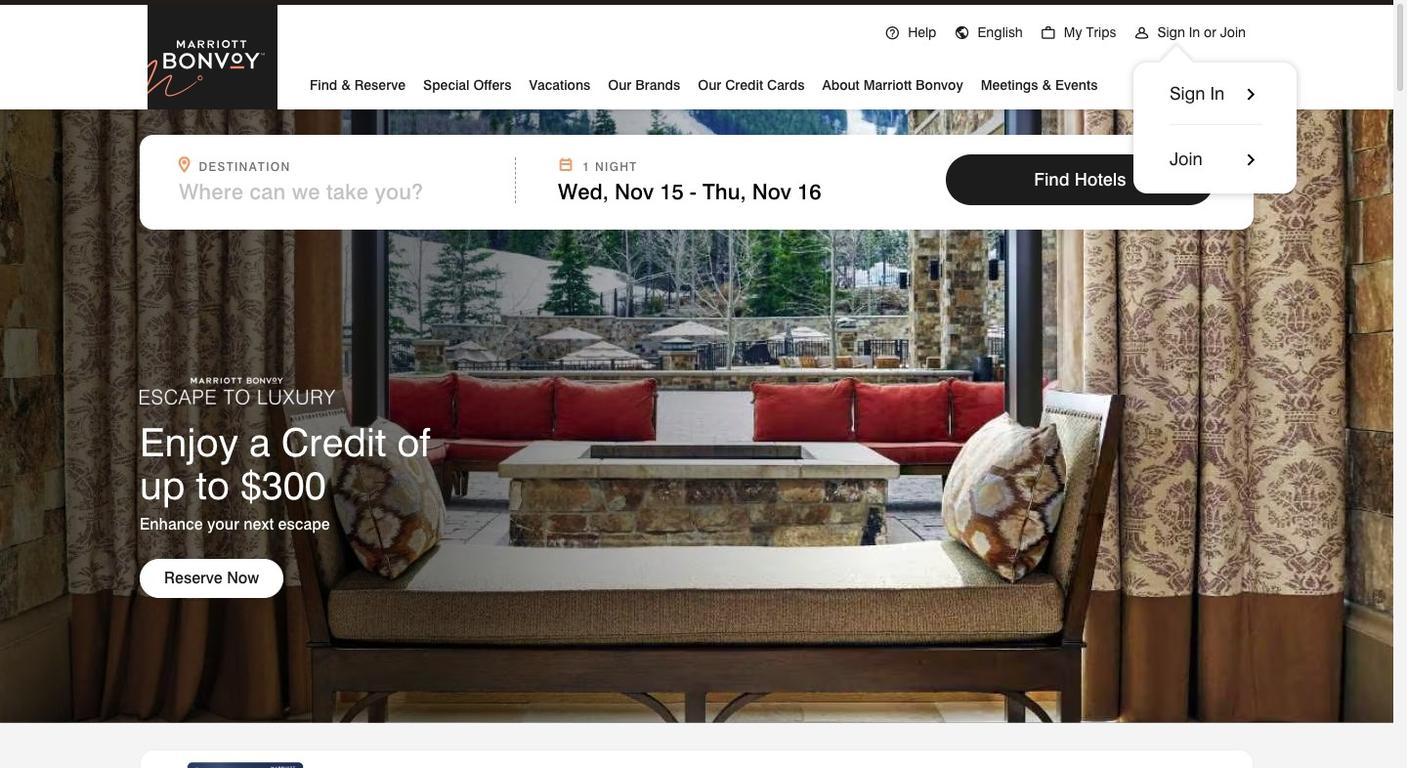 Task type: describe. For each thing, give the bounding box(es) containing it.
vacations
[[529, 77, 591, 93]]

vacations button
[[529, 69, 591, 98]]

marriott
[[864, 77, 912, 93]]

in for sign in or join
[[1190, 24, 1201, 40]]

$300
[[240, 462, 326, 509]]

my trips
[[1065, 24, 1117, 40]]

cards
[[767, 77, 805, 93]]

find hotels
[[1035, 169, 1127, 190]]

help
[[908, 24, 937, 40]]

join inside 'link'
[[1170, 149, 1203, 169]]

-
[[690, 179, 697, 204]]

our brands button
[[608, 69, 681, 98]]

enjoy
[[140, 419, 239, 466]]

& for meetings
[[1043, 77, 1052, 93]]

to
[[196, 462, 230, 509]]

find for find hotels
[[1035, 169, 1070, 190]]

2 nov from the left
[[752, 179, 792, 204]]

escape
[[278, 516, 330, 534]]

find hotels button
[[946, 154, 1215, 205]]

none search field containing wed, nov 15 - thu, nov 16
[[140, 135, 1254, 230]]

round image for sign in or join
[[1135, 25, 1150, 41]]

round image for my trips
[[1041, 25, 1057, 41]]

reserve inside dropdown button
[[355, 77, 406, 93]]

hotels
[[1075, 169, 1127, 190]]

reserve now
[[164, 569, 259, 588]]

find & reserve
[[310, 77, 406, 93]]

find & reserve button
[[310, 69, 406, 98]]

english button
[[946, 2, 1032, 58]]

credit inside enjoy a credit of up to $300 enhance your next escape
[[281, 419, 386, 466]]

about
[[823, 77, 860, 93]]

my
[[1065, 24, 1083, 40]]

bonvoy
[[916, 77, 964, 93]]

15
[[660, 179, 684, 204]]

enhance
[[140, 516, 203, 534]]

special offers
[[423, 77, 512, 93]]

now
[[227, 569, 259, 588]]

join inside dropdown button
[[1221, 24, 1247, 40]]

1 night wed, nov 15 - thu, nov 16
[[558, 159, 822, 204]]

meetings
[[981, 77, 1039, 93]]

next
[[244, 516, 274, 534]]



Task type: vqa. For each thing, say whether or not it's contained in the screenshot.
Find inside button
yes



Task type: locate. For each thing, give the bounding box(es) containing it.
0 horizontal spatial credit
[[281, 419, 386, 466]]

1 round image from the left
[[885, 25, 901, 41]]

our right brands
[[698, 77, 722, 93]]

sign in or join
[[1158, 24, 1247, 40]]

round image
[[885, 25, 901, 41], [1041, 25, 1057, 41], [1135, 25, 1150, 41]]

in inside button
[[1211, 83, 1225, 104]]

3 round image from the left
[[1135, 25, 1150, 41]]

0 vertical spatial find
[[310, 77, 338, 93]]

1 horizontal spatial credit
[[726, 77, 764, 93]]

1 horizontal spatial our
[[698, 77, 722, 93]]

join down sign in
[[1170, 149, 1203, 169]]

find for find & reserve
[[310, 77, 338, 93]]

1 vertical spatial in
[[1211, 83, 1225, 104]]

reserve left now
[[164, 569, 223, 588]]

0 horizontal spatial round image
[[885, 25, 901, 41]]

0 horizontal spatial reserve
[[164, 569, 223, 588]]

& for find
[[341, 77, 351, 93]]

1 our from the left
[[608, 77, 632, 93]]

nov
[[615, 179, 654, 204], [752, 179, 792, 204]]

0 horizontal spatial our
[[608, 77, 632, 93]]

in up join 'link'
[[1211, 83, 1225, 104]]

special
[[423, 77, 470, 93]]

credit
[[726, 77, 764, 93], [281, 419, 386, 466]]

nov down night
[[615, 179, 654, 204]]

reserve
[[355, 77, 406, 93], [164, 569, 223, 588]]

our credit cards link
[[698, 69, 805, 98]]

1
[[583, 159, 591, 174]]

in left 'or'
[[1190, 24, 1201, 40]]

1 vertical spatial credit
[[281, 419, 386, 466]]

2 horizontal spatial round image
[[1135, 25, 1150, 41]]

round image left help
[[885, 25, 901, 41]]

join link
[[1170, 124, 1263, 171]]

a
[[249, 419, 271, 466]]

join
[[1221, 24, 1247, 40], [1170, 149, 1203, 169]]

sign for sign in
[[1170, 83, 1206, 104]]

nov left 16
[[752, 179, 792, 204]]

round image inside help 'link'
[[885, 25, 901, 41]]

1 horizontal spatial join
[[1221, 24, 1247, 40]]

marriott bonvoy escape to luxury logo image
[[140, 348, 335, 405]]

0 horizontal spatial nov
[[615, 179, 654, 204]]

trips
[[1087, 24, 1117, 40]]

0 vertical spatial join
[[1221, 24, 1247, 40]]

find inside button
[[1035, 169, 1070, 190]]

events
[[1056, 77, 1098, 93]]

1 & from the left
[[341, 77, 351, 93]]

up
[[140, 462, 185, 509]]

round image left my
[[1041, 25, 1057, 41]]

our credit cards
[[698, 77, 805, 93]]

2 & from the left
[[1043, 77, 1052, 93]]

reserve now link
[[140, 560, 284, 599]]

our
[[608, 77, 632, 93], [698, 77, 722, 93]]

1 vertical spatial join
[[1170, 149, 1203, 169]]

16
[[798, 179, 822, 204]]

&
[[341, 77, 351, 93], [1043, 77, 1052, 93]]

None search field
[[140, 135, 1254, 230]]

& inside dropdown button
[[341, 77, 351, 93]]

wed,
[[558, 179, 609, 204]]

1 horizontal spatial &
[[1043, 77, 1052, 93]]

sign
[[1158, 24, 1186, 40], [1170, 83, 1206, 104]]

find
[[310, 77, 338, 93], [1035, 169, 1070, 190]]

destination field
[[179, 179, 504, 204]]

0 horizontal spatial find
[[310, 77, 338, 93]]

in inside dropdown button
[[1190, 24, 1201, 40]]

our left brands
[[608, 77, 632, 93]]

sign inside dropdown button
[[1158, 24, 1186, 40]]

round image
[[955, 25, 970, 41]]

reserve left special
[[355, 77, 406, 93]]

our inside dropdown button
[[608, 77, 632, 93]]

2 round image from the left
[[1041, 25, 1057, 41]]

night
[[595, 159, 638, 174]]

1 horizontal spatial reserve
[[355, 77, 406, 93]]

find inside dropdown button
[[310, 77, 338, 93]]

in for sign in
[[1211, 83, 1225, 104]]

english
[[978, 24, 1024, 40]]

round image for help
[[885, 25, 901, 41]]

1 vertical spatial sign
[[1170, 83, 1206, 104]]

1 horizontal spatial round image
[[1041, 25, 1057, 41]]

marriott bonvoy boundless® credit card from chase image
[[164, 763, 326, 768]]

1 vertical spatial find
[[1035, 169, 1070, 190]]

sign in button
[[1170, 82, 1263, 106]]

sign in or join button
[[1126, 2, 1255, 58]]

destination
[[199, 159, 291, 174]]

0 vertical spatial in
[[1190, 24, 1201, 40]]

0 horizontal spatial join
[[1170, 149, 1203, 169]]

sign inside button
[[1170, 83, 1206, 104]]

offers
[[474, 77, 512, 93]]

about marriott bonvoy button
[[823, 69, 964, 98]]

sign for sign in or join
[[1158, 24, 1186, 40]]

meetings & events button
[[981, 69, 1098, 98]]

about marriott bonvoy
[[823, 77, 964, 93]]

round image inside sign in or join dropdown button
[[1135, 25, 1150, 41]]

join right 'or'
[[1221, 24, 1247, 40]]

of
[[397, 419, 430, 466]]

meetings & events
[[981, 77, 1098, 93]]

0 horizontal spatial &
[[341, 77, 351, 93]]

0 horizontal spatial in
[[1190, 24, 1201, 40]]

in
[[1190, 24, 1201, 40], [1211, 83, 1225, 104]]

credit right a on the bottom left of page
[[281, 419, 386, 466]]

or
[[1205, 24, 1217, 40]]

help link
[[876, 2, 946, 58]]

brands
[[636, 77, 681, 93]]

round image right trips
[[1135, 25, 1150, 41]]

2 our from the left
[[698, 77, 722, 93]]

our for our brands
[[608, 77, 632, 93]]

& inside dropdown button
[[1043, 77, 1052, 93]]

0 vertical spatial credit
[[726, 77, 764, 93]]

our for our credit cards
[[698, 77, 722, 93]]

thu,
[[703, 179, 747, 204]]

enjoy a credit of up to $300 enhance your next escape
[[140, 419, 430, 534]]

1 horizontal spatial in
[[1211, 83, 1225, 104]]

sign up join 'link'
[[1170, 83, 1206, 104]]

your
[[207, 516, 239, 534]]

our brands
[[608, 77, 681, 93]]

1 horizontal spatial nov
[[752, 179, 792, 204]]

special offers button
[[423, 69, 512, 98]]

sign left 'or'
[[1158, 24, 1186, 40]]

0 vertical spatial reserve
[[355, 77, 406, 93]]

1 horizontal spatial find
[[1035, 169, 1070, 190]]

1 vertical spatial reserve
[[164, 569, 223, 588]]

my trips button
[[1032, 2, 1126, 58]]

sign in
[[1170, 83, 1225, 104]]

1 nov from the left
[[615, 179, 654, 204]]

round image inside my trips 'button'
[[1041, 25, 1057, 41]]

0 vertical spatial sign
[[1158, 24, 1186, 40]]

Destination text field
[[179, 179, 478, 204]]

credit left cards
[[726, 77, 764, 93]]



